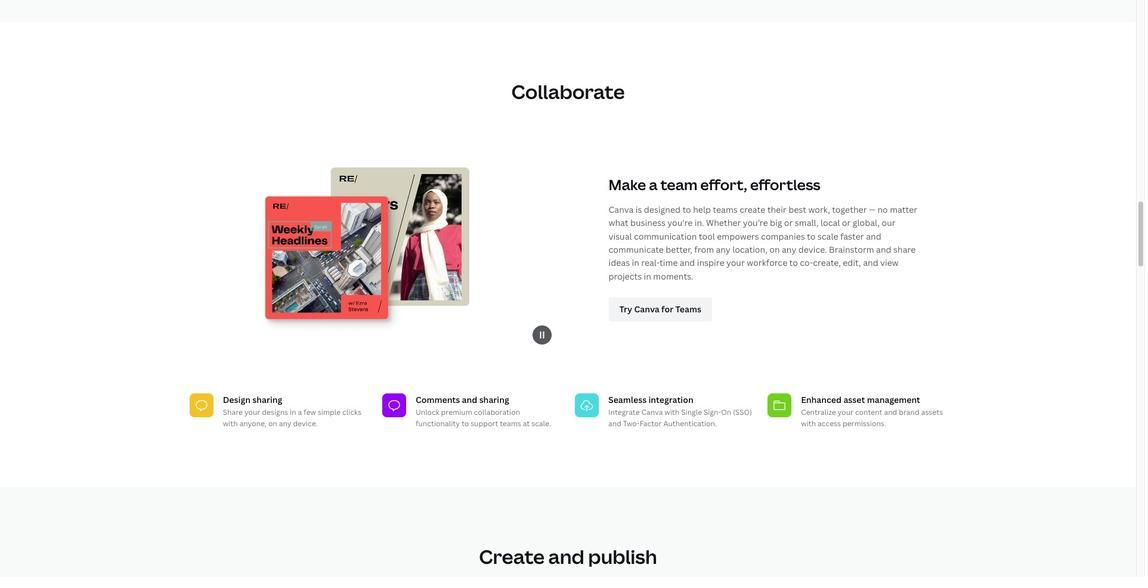Task type: describe. For each thing, give the bounding box(es) containing it.
best
[[789, 204, 807, 215]]

integration
[[649, 394, 694, 405]]

device. inside canva is designed to help teams create their best work, together — no matter what business you're in. whether you're big or small, local or global, our visual communication tool empowers companies to scale faster and communicate better, from any location, on any device. brainstorm and share ideas in real-time and inspire your workforce to co-create, edit, and view projects in moments.
[[799, 244, 827, 255]]

and down better,
[[680, 257, 695, 269]]

with inside enhanced asset management centralize your content and brand assets with access permissions.
[[801, 419, 816, 429]]

enhanced
[[801, 394, 842, 405]]

collaboration
[[474, 407, 520, 418]]

permissions.
[[843, 419, 886, 429]]

on
[[721, 407, 731, 418]]

create,
[[813, 257, 841, 269]]

comments
[[416, 394, 460, 405]]

design
[[223, 394, 251, 405]]

real-
[[641, 257, 660, 269]]

and right create
[[549, 544, 584, 570]]

and down global, at right top
[[866, 231, 881, 242]]

ideas
[[609, 257, 630, 269]]

management
[[867, 394, 920, 405]]

your inside design sharing share your designs in a few simple clicks with anyone, on any device.
[[245, 407, 260, 418]]

single
[[681, 407, 702, 418]]

sharing inside comments and sharing unlock premium collaboration functionality to support teams at scale.
[[479, 394, 509, 405]]

to left co- on the top
[[790, 257, 798, 269]]

unlock
[[416, 407, 439, 418]]

what
[[609, 217, 629, 229]]

local
[[821, 217, 840, 229]]

to inside comments and sharing unlock premium collaboration functionality to support teams at scale.
[[462, 419, 469, 429]]

your inside enhanced asset management centralize your content and brand assets with access permissions.
[[838, 407, 854, 418]]

designs
[[262, 407, 288, 418]]

publish
[[588, 544, 657, 570]]

business
[[631, 217, 666, 229]]

time
[[660, 257, 678, 269]]

is
[[636, 204, 642, 215]]

better,
[[666, 244, 693, 255]]

and right edit,
[[863, 257, 879, 269]]

on inside design sharing share your designs in a few simple clicks with anyone, on any device.
[[268, 419, 277, 429]]

comments and sharing unlock premium collaboration functionality to support teams at scale.
[[416, 394, 551, 429]]

1 horizontal spatial a
[[649, 175, 658, 194]]

on inside canva is designed to help teams create their best work, together — no matter what business you're in. whether you're big or small, local or global, our visual communication tool empowers companies to scale faster and communicate better, from any location, on any device. brainstorm and share ideas in real-time and inspire your workforce to co-create, edit, and view projects in moments.
[[770, 244, 780, 255]]

design sharing share your designs in a few simple clicks with anyone, on any device.
[[223, 394, 362, 429]]

with inside seamless integration integrate canva with single sign-on (sso) and two-factor authentication.
[[665, 407, 680, 418]]

you're
[[668, 217, 693, 229]]

team
[[661, 175, 698, 194]]

2 horizontal spatial in
[[644, 271, 651, 282]]

help
[[693, 204, 711, 215]]

create and publish
[[479, 544, 657, 570]]

small,
[[795, 217, 819, 229]]

projects
[[609, 271, 642, 282]]

any inside design sharing share your designs in a few simple clicks with anyone, on any device.
[[279, 419, 291, 429]]

your inside canva is designed to help teams create their best work, together — no matter what business you're in. whether you're big or small, local or global, our visual communication tool empowers companies to scale faster and communicate better, from any location, on any device. brainstorm and share ideas in real-time and inspire your workforce to co-create, edit, and view projects in moments.
[[727, 257, 745, 269]]

canva is designed to help teams create their best work, together — no matter what business you're in. whether you're big or small, local or global, our visual communication tool empowers companies to scale faster and communicate better, from any location, on any device. brainstorm and share ideas in real-time and inspire your workforce to co-create, edit, and view projects in moments.
[[609, 204, 918, 282]]

support
[[471, 419, 498, 429]]

together
[[832, 204, 867, 215]]

whether
[[706, 217, 741, 229]]

sign-
[[704, 407, 721, 418]]

scale.
[[532, 419, 551, 429]]

simple
[[318, 407, 341, 418]]

their
[[768, 204, 787, 215]]

functionality
[[416, 419, 460, 429]]

premium
[[441, 407, 472, 418]]

faster
[[840, 231, 864, 242]]

few
[[304, 407, 316, 418]]

global,
[[853, 217, 880, 229]]

with inside design sharing share your designs in a few simple clicks with anyone, on any device.
[[223, 419, 238, 429]]

to up you're
[[683, 204, 691, 215]]

0 vertical spatial in
[[632, 257, 639, 269]]

you're
[[743, 217, 768, 229]]

inspire
[[697, 257, 725, 269]]

and inside seamless integration integrate canva with single sign-on (sso) and two-factor authentication.
[[609, 419, 622, 429]]

two-
[[623, 419, 640, 429]]

canva inside seamless integration integrate canva with single sign-on (sso) and two-factor authentication.
[[642, 407, 663, 418]]

big
[[770, 217, 782, 229]]

authentication.
[[664, 419, 717, 429]]

seamless
[[609, 394, 647, 405]]

brand
[[899, 407, 920, 418]]

integrate
[[609, 407, 640, 418]]

assets
[[921, 407, 943, 418]]

effort,
[[701, 175, 747, 194]]

teams inside canva is designed to help teams create their best work, together — no matter what business you're in. whether you're big or small, local or global, our visual communication tool empowers companies to scale faster and communicate better, from any location, on any device. brainstorm and share ideas in real-time and inspire your workforce to co-create, edit, and view projects in moments.
[[713, 204, 738, 215]]



Task type: locate. For each thing, give the bounding box(es) containing it.
0 horizontal spatial device.
[[293, 419, 318, 429]]

1 horizontal spatial teams
[[713, 204, 738, 215]]

0 horizontal spatial your
[[245, 407, 260, 418]]

0 vertical spatial on
[[770, 244, 780, 255]]

1 horizontal spatial canva
[[642, 407, 663, 418]]

on
[[770, 244, 780, 255], [268, 419, 277, 429]]

no
[[878, 204, 888, 215]]

or
[[784, 217, 793, 229], [842, 217, 851, 229]]

0 horizontal spatial canva
[[609, 204, 634, 215]]

sharing up designs
[[252, 394, 282, 405]]

in inside design sharing share your designs in a few simple clicks with anyone, on any device.
[[290, 407, 296, 418]]

with down centralize
[[801, 419, 816, 429]]

teams inside comments and sharing unlock premium collaboration functionality to support teams at scale.
[[500, 419, 521, 429]]

1 horizontal spatial any
[[716, 244, 731, 255]]

communicate
[[609, 244, 664, 255]]

clicks
[[342, 407, 362, 418]]

canva
[[609, 204, 634, 215], [642, 407, 663, 418]]

your down location,
[[727, 257, 745, 269]]

or right big
[[784, 217, 793, 229]]

make
[[609, 175, 646, 194]]

sharing
[[252, 394, 282, 405], [479, 394, 509, 405]]

0 vertical spatial canva
[[609, 204, 634, 215]]

matter
[[890, 204, 918, 215]]

1 vertical spatial teams
[[500, 419, 521, 429]]

empowers
[[717, 231, 759, 242]]

1 vertical spatial on
[[268, 419, 277, 429]]

or down together
[[842, 217, 851, 229]]

any up inspire
[[716, 244, 731, 255]]

share
[[894, 244, 916, 255]]

to down premium
[[462, 419, 469, 429]]

2 vertical spatial in
[[290, 407, 296, 418]]

0 horizontal spatial any
[[279, 419, 291, 429]]

a left few
[[298, 407, 302, 418]]

our
[[882, 217, 896, 229]]

0 horizontal spatial teams
[[500, 419, 521, 429]]

2 or from the left
[[842, 217, 851, 229]]

0 vertical spatial a
[[649, 175, 658, 194]]

in down real-
[[644, 271, 651, 282]]

any down 'companies'
[[782, 244, 797, 255]]

scale
[[818, 231, 838, 242]]

sharing up collaboration
[[479, 394, 509, 405]]

visual
[[609, 231, 632, 242]]

a inside design sharing share your designs in a few simple clicks with anyone, on any device.
[[298, 407, 302, 418]]

seamless integration integrate canva with single sign-on (sso) and two-factor authentication.
[[609, 394, 752, 429]]

from
[[695, 244, 714, 255]]

create
[[740, 204, 766, 215]]

work,
[[809, 204, 830, 215]]

0 horizontal spatial sharing
[[252, 394, 282, 405]]

2 horizontal spatial your
[[838, 407, 854, 418]]

to
[[683, 204, 691, 215], [807, 231, 816, 242], [790, 257, 798, 269], [462, 419, 469, 429]]

workforce
[[747, 257, 788, 269]]

1 horizontal spatial with
[[665, 407, 680, 418]]

1 horizontal spatial in
[[632, 257, 639, 269]]

a left the team
[[649, 175, 658, 194]]

location,
[[733, 244, 768, 255]]

0 horizontal spatial with
[[223, 419, 238, 429]]

effortless
[[750, 175, 821, 194]]

and down management
[[884, 407, 897, 418]]

and up the view
[[876, 244, 892, 255]]

anyone,
[[240, 419, 267, 429]]

brainstorm
[[829, 244, 874, 255]]

0 vertical spatial teams
[[713, 204, 738, 215]]

device.
[[799, 244, 827, 255], [293, 419, 318, 429]]

collaborate
[[512, 78, 625, 104]]

0 vertical spatial device.
[[799, 244, 827, 255]]

1 horizontal spatial your
[[727, 257, 745, 269]]

device. down few
[[293, 419, 318, 429]]

a
[[649, 175, 658, 194], [298, 407, 302, 418]]

in left few
[[290, 407, 296, 418]]

your
[[727, 257, 745, 269], [245, 407, 260, 418], [838, 407, 854, 418]]

1 vertical spatial canva
[[642, 407, 663, 418]]

1 sharing from the left
[[252, 394, 282, 405]]

create
[[479, 544, 545, 570]]

and down integrate
[[609, 419, 622, 429]]

1 vertical spatial in
[[644, 271, 651, 282]]

2 sharing from the left
[[479, 394, 509, 405]]

edit,
[[843, 257, 861, 269]]

and inside comments and sharing unlock premium collaboration functionality to support teams at scale.
[[462, 394, 477, 405]]

2 horizontal spatial any
[[782, 244, 797, 255]]

with down integration
[[665, 407, 680, 418]]

companies
[[761, 231, 805, 242]]

share
[[223, 407, 243, 418]]

1 vertical spatial device.
[[293, 419, 318, 429]]

access
[[818, 419, 841, 429]]

at
[[523, 419, 530, 429]]

in down communicate
[[632, 257, 639, 269]]

to down small,
[[807, 231, 816, 242]]

device. inside design sharing share your designs in a few simple clicks with anyone, on any device.
[[293, 419, 318, 429]]

your up anyone,
[[245, 407, 260, 418]]

your down asset
[[838, 407, 854, 418]]

device. up co- on the top
[[799, 244, 827, 255]]

1 vertical spatial a
[[298, 407, 302, 418]]

1 horizontal spatial on
[[770, 244, 780, 255]]

—
[[869, 204, 876, 215]]

in.
[[695, 217, 704, 229]]

on up workforce
[[770, 244, 780, 255]]

tool
[[699, 231, 715, 242]]

and
[[866, 231, 881, 242], [876, 244, 892, 255], [680, 257, 695, 269], [863, 257, 879, 269], [462, 394, 477, 405], [884, 407, 897, 418], [609, 419, 622, 429], [549, 544, 584, 570]]

teams
[[713, 204, 738, 215], [500, 419, 521, 429]]

0 horizontal spatial on
[[268, 419, 277, 429]]

1 horizontal spatial or
[[842, 217, 851, 229]]

1 horizontal spatial sharing
[[479, 394, 509, 405]]

canva inside canva is designed to help teams create their best work, together — no matter what business you're in. whether you're big or small, local or global, our visual communication tool empowers companies to scale faster and communicate better, from any location, on any device. brainstorm and share ideas in real-time and inspire your workforce to co-create, edit, and view projects in moments.
[[609, 204, 634, 215]]

with down share
[[223, 419, 238, 429]]

communication
[[634, 231, 697, 242]]

2 horizontal spatial with
[[801, 419, 816, 429]]

factor
[[640, 419, 662, 429]]

on down designs
[[268, 419, 277, 429]]

any down designs
[[279, 419, 291, 429]]

and up premium
[[462, 394, 477, 405]]

content
[[855, 407, 883, 418]]

0 horizontal spatial a
[[298, 407, 302, 418]]

enhanced asset management centralize your content and brand assets with access permissions.
[[801, 394, 943, 429]]

0 horizontal spatial in
[[290, 407, 296, 418]]

asset
[[844, 394, 865, 405]]

(sso)
[[733, 407, 752, 418]]

centralize
[[801, 407, 836, 418]]

designed
[[644, 204, 681, 215]]

canva up the factor
[[642, 407, 663, 418]]

with
[[665, 407, 680, 418], [223, 419, 238, 429], [801, 419, 816, 429]]

view
[[881, 257, 899, 269]]

1 or from the left
[[784, 217, 793, 229]]

teams up whether
[[713, 204, 738, 215]]

0 horizontal spatial or
[[784, 217, 793, 229]]

any
[[716, 244, 731, 255], [782, 244, 797, 255], [279, 419, 291, 429]]

co-
[[800, 257, 813, 269]]

canva up what at the right top
[[609, 204, 634, 215]]

in
[[632, 257, 639, 269], [644, 271, 651, 282], [290, 407, 296, 418]]

moments.
[[653, 271, 694, 282]]

1 horizontal spatial device.
[[799, 244, 827, 255]]

teams left at
[[500, 419, 521, 429]]

make a team effort, effortless
[[609, 175, 821, 194]]

sharing inside design sharing share your designs in a few simple clicks with anyone, on any device.
[[252, 394, 282, 405]]

and inside enhanced asset management centralize your content and brand assets with access permissions.
[[884, 407, 897, 418]]



Task type: vqa. For each thing, say whether or not it's contained in the screenshot.
the leftmost THIS
no



